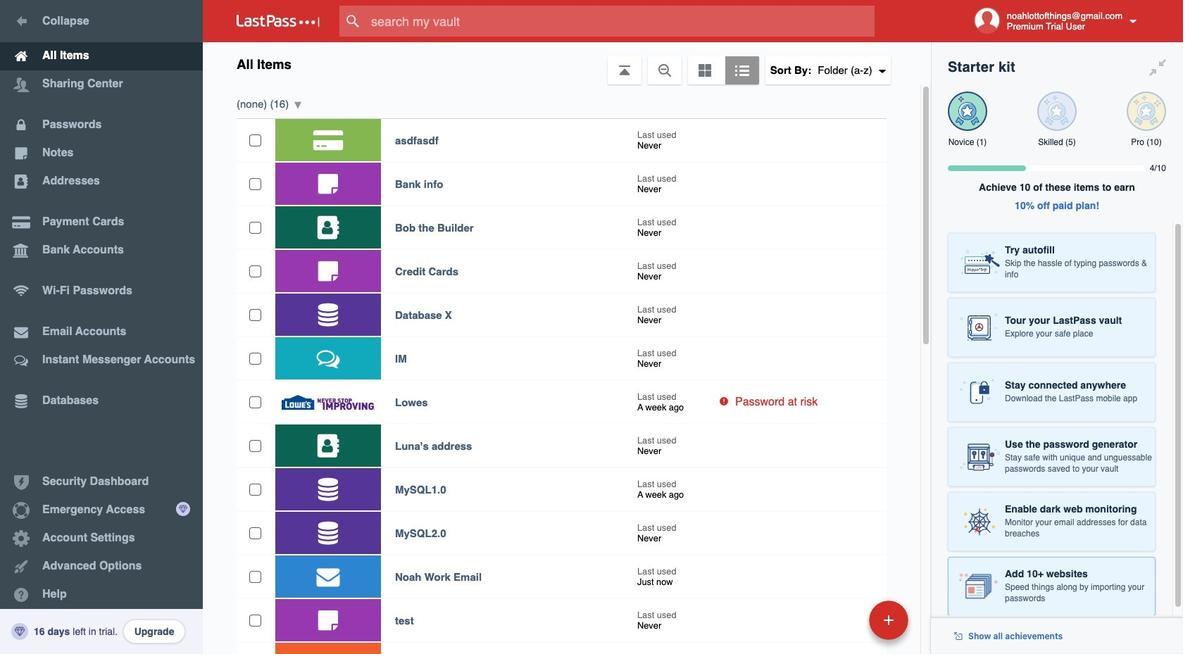 Task type: vqa. For each thing, say whether or not it's contained in the screenshot.
dialog
no



Task type: describe. For each thing, give the bounding box(es) containing it.
search my vault text field
[[339, 6, 902, 37]]

main navigation navigation
[[0, 0, 203, 654]]

Search search field
[[339, 6, 902, 37]]

vault options navigation
[[203, 42, 931, 85]]

new item element
[[772, 600, 913, 640]]



Task type: locate. For each thing, give the bounding box(es) containing it.
lastpass image
[[237, 15, 320, 27]]

new item navigation
[[772, 597, 917, 654]]



